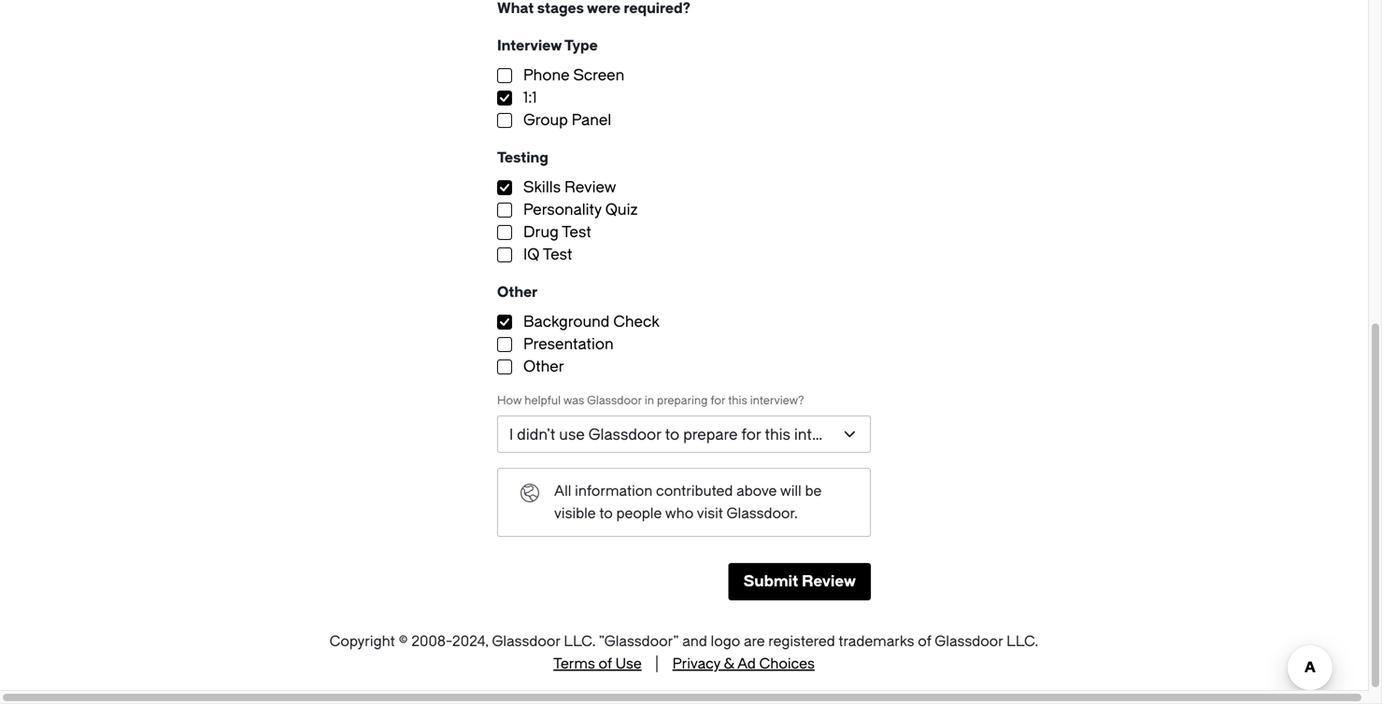 Task type: describe. For each thing, give the bounding box(es) containing it.
use
[[559, 427, 585, 444]]

for for prepare
[[741, 427, 761, 444]]

will
[[780, 483, 802, 500]]

&
[[724, 656, 734, 673]]

all information contributed above will be visible to people who visit glassdoor.
[[554, 483, 822, 522]]

what stages were required?
[[497, 0, 691, 17]]

this for interview
[[765, 427, 791, 444]]

submit
[[744, 573, 799, 591]]

0 vertical spatial other
[[497, 284, 538, 301]]

contributed
[[656, 483, 733, 500]]

group panel
[[523, 112, 611, 129]]

2024,
[[452, 634, 489, 650]]

interview?
[[750, 394, 804, 407]]

use
[[615, 656, 642, 673]]

test for iq test
[[543, 246, 572, 264]]

privacy
[[673, 656, 721, 673]]

skills
[[523, 179, 561, 196]]

was
[[563, 394, 584, 407]]

glassdoor left in
[[587, 394, 642, 407]]

background check
[[523, 314, 659, 331]]

submit review
[[744, 573, 856, 591]]

1:1
[[523, 89, 537, 107]]

visible
[[554, 506, 596, 522]]

glassdoor.
[[727, 506, 798, 522]]

registered
[[768, 634, 835, 650]]

skills review
[[523, 179, 616, 196]]

logo
[[711, 634, 740, 650]]

in
[[645, 394, 654, 407]]

for for preparing
[[711, 394, 725, 407]]

panel
[[572, 112, 611, 129]]

interview
[[794, 427, 858, 444]]

information
[[575, 483, 653, 500]]

review for skills review
[[565, 179, 616, 196]]

"glassdoor"
[[599, 634, 679, 650]]

background
[[523, 314, 610, 331]]

drug
[[523, 224, 559, 241]]

privacy & ad choices
[[673, 656, 815, 673]]

i didn't use glassdoor to prepare for this interview
[[509, 427, 858, 444]]

this for interview?
[[728, 394, 747, 407]]

how
[[497, 394, 522, 407]]

quiz
[[605, 201, 638, 219]]

copyright
[[330, 634, 395, 650]]

©
[[399, 634, 408, 650]]

how helpful was glassdoor in preparing for this interview?
[[497, 394, 804, 407]]

terms of use
[[553, 656, 642, 673]]

and
[[682, 634, 707, 650]]



Task type: locate. For each thing, give the bounding box(es) containing it.
0 vertical spatial of
[[918, 634, 931, 650]]

review up personality quiz
[[565, 179, 616, 196]]

visit
[[697, 506, 723, 522]]

this left interview?
[[728, 394, 747, 407]]

1 horizontal spatial to
[[665, 427, 680, 444]]

phone
[[523, 67, 570, 84]]

0 horizontal spatial to
[[599, 506, 613, 522]]

presentation
[[523, 336, 614, 353]]

screen
[[573, 67, 625, 84]]

0 vertical spatial to
[[665, 427, 680, 444]]

1 horizontal spatial llc.
[[1007, 634, 1039, 650]]

interview
[[497, 37, 562, 54]]

required?
[[624, 0, 691, 17]]

0 vertical spatial review
[[565, 179, 616, 196]]

test down drug test
[[543, 246, 572, 264]]

0 horizontal spatial this
[[728, 394, 747, 407]]

0 vertical spatial this
[[728, 394, 747, 407]]

for right prepare
[[741, 427, 761, 444]]

terms
[[553, 656, 595, 673]]

this
[[728, 394, 747, 407], [765, 427, 791, 444]]

glassdoor up terms
[[492, 634, 560, 650]]

for up prepare
[[711, 394, 725, 407]]

1 llc. from the left
[[564, 634, 596, 650]]

ad
[[737, 656, 756, 673]]

other down "iq"
[[497, 284, 538, 301]]

prepare
[[683, 427, 738, 444]]

of right trademarks
[[918, 634, 931, 650]]

of left use
[[599, 656, 612, 673]]

stages
[[537, 0, 584, 17]]

to down "information"
[[599, 506, 613, 522]]

phone screen
[[523, 67, 625, 84]]

choices
[[759, 656, 815, 673]]

0 horizontal spatial for
[[711, 394, 725, 407]]

this down interview?
[[765, 427, 791, 444]]

helpful
[[525, 394, 561, 407]]

1 vertical spatial other
[[523, 358, 564, 376]]

preparing
[[657, 394, 708, 407]]

iq
[[523, 246, 540, 264]]

privacy & ad choices link
[[673, 656, 815, 673]]

2008-
[[411, 634, 452, 650]]

i
[[509, 427, 513, 444]]

personality
[[523, 201, 602, 219]]

1 vertical spatial test
[[543, 246, 572, 264]]

trademarks
[[839, 634, 914, 650]]

1 horizontal spatial this
[[765, 427, 791, 444]]

test
[[562, 224, 591, 241], [543, 246, 572, 264]]

testing
[[497, 150, 548, 166]]

review right submit
[[802, 573, 856, 591]]

0 horizontal spatial review
[[565, 179, 616, 196]]

1 vertical spatial to
[[599, 506, 613, 522]]

test for drug test
[[562, 224, 591, 241]]

to
[[665, 427, 680, 444], [599, 506, 613, 522]]

glassdoor down in
[[589, 427, 661, 444]]

0 vertical spatial test
[[562, 224, 591, 241]]

glassdoor right trademarks
[[935, 634, 1003, 650]]

of
[[918, 634, 931, 650], [599, 656, 612, 673]]

above
[[736, 483, 777, 500]]

terms of use link
[[553, 656, 642, 673]]

be
[[805, 483, 822, 500]]

group
[[523, 112, 568, 129]]

1 vertical spatial review
[[802, 573, 856, 591]]

were
[[587, 0, 621, 17]]

other
[[497, 284, 538, 301], [523, 358, 564, 376]]

personality quiz
[[523, 201, 638, 219]]

who
[[665, 506, 694, 522]]

2 llc. from the left
[[1007, 634, 1039, 650]]

test down personality quiz
[[562, 224, 591, 241]]

type
[[565, 37, 598, 54]]

iq test
[[523, 246, 572, 264]]

0 horizontal spatial llc.
[[564, 634, 596, 650]]

0 horizontal spatial of
[[599, 656, 612, 673]]

check
[[613, 314, 659, 331]]

submit review button
[[729, 564, 871, 601]]

to inside all information contributed above will be visible to people who visit glassdoor.
[[599, 506, 613, 522]]

what
[[497, 0, 534, 17]]

glassdoor
[[587, 394, 642, 407], [589, 427, 661, 444], [492, 634, 560, 650], [935, 634, 1003, 650]]

1 vertical spatial of
[[599, 656, 612, 673]]

1 horizontal spatial review
[[802, 573, 856, 591]]

copyright © 2008-2024, glassdoor llc. "glassdoor" and logo are registered trademarks of glassdoor llc.
[[330, 634, 1039, 650]]

other down presentation
[[523, 358, 564, 376]]

for
[[711, 394, 725, 407], [741, 427, 761, 444]]

to down "preparing"
[[665, 427, 680, 444]]

are
[[744, 634, 765, 650]]

didn't
[[517, 427, 555, 444]]

1 vertical spatial for
[[741, 427, 761, 444]]

review for submit review
[[802, 573, 856, 591]]

1 horizontal spatial for
[[741, 427, 761, 444]]

1 horizontal spatial of
[[918, 634, 931, 650]]

review inside the submit review button
[[802, 573, 856, 591]]

0 vertical spatial for
[[711, 394, 725, 407]]

people
[[616, 506, 662, 522]]

1 vertical spatial this
[[765, 427, 791, 444]]

interview type
[[497, 37, 598, 54]]

llc.
[[564, 634, 596, 650], [1007, 634, 1039, 650]]

review
[[565, 179, 616, 196], [802, 573, 856, 591]]

all
[[554, 483, 571, 500]]

drug test
[[523, 224, 591, 241]]



Task type: vqa. For each thing, say whether or not it's contained in the screenshot.
I didn't use Glassdoor to prepare for this interview
yes



